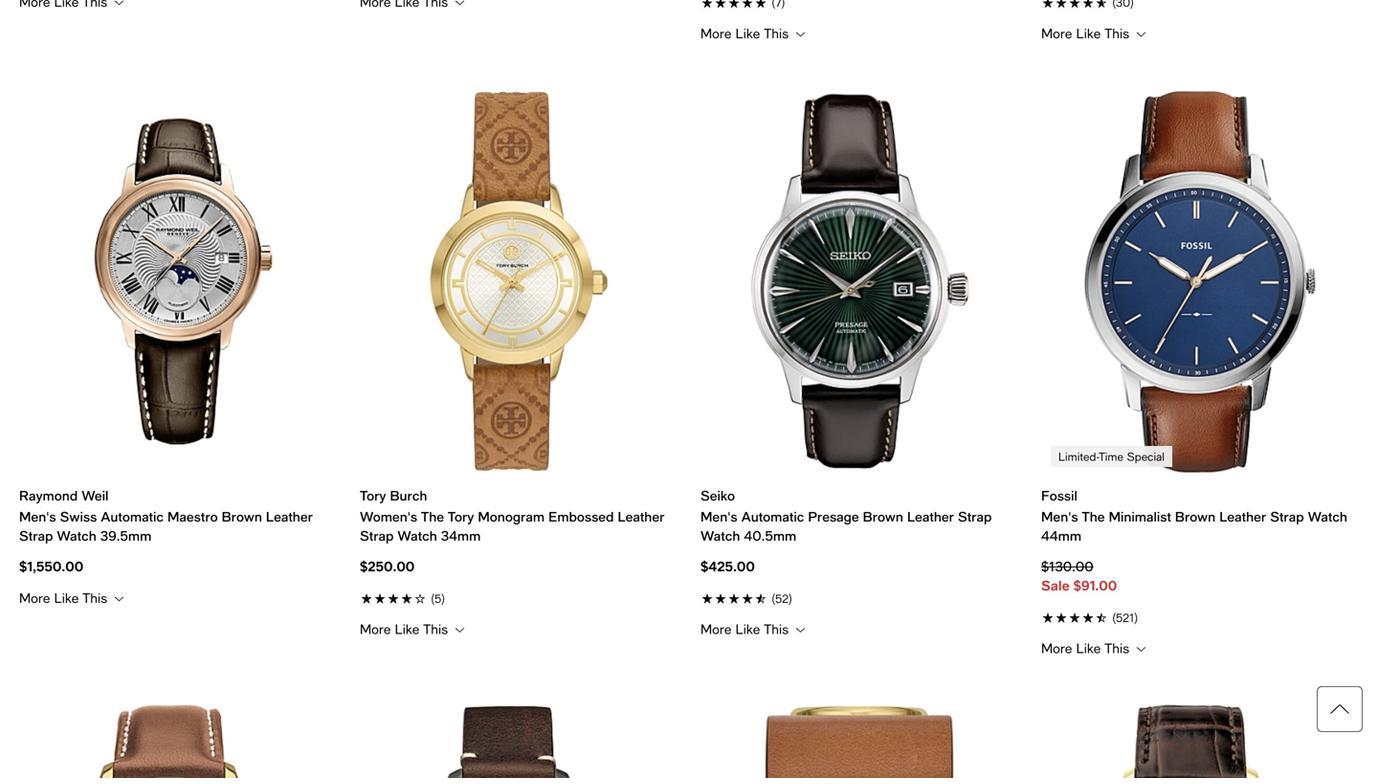 Task type: describe. For each thing, give the bounding box(es) containing it.
strap inside "tory burch women's the tory monogram embossed leather strap watch  34mm"
[[360, 528, 394, 544]]

watch inside raymond weil men's swiss automatic maestro brown leather strap watch 39.5mm
[[57, 528, 96, 544]]

39.5mm
[[100, 528, 152, 544]]

more inside men's swiss automatic maestro brown leather strap watch 39.5mm group
[[19, 590, 50, 606]]

this inside men's swiss automatic maestro brown leather strap watch 39.5mm group
[[82, 590, 107, 606]]

more inside men's the minimalist brown leather strap watch 44mm group
[[1042, 641, 1073, 656]]

women's brown leather cuff strap watch 30mm group
[[701, 703, 1019, 779]]

tory burch women's the tory monogram embossed leather strap watch  34mm
[[360, 488, 665, 544]]

seiko men's automatic presage brown leather strap watch 40.5mm
[[701, 488, 992, 544]]

strap inside raymond weil men's swiss automatic maestro brown leather strap watch 39.5mm
[[19, 528, 53, 544]]

more like this inside "women's the tory monogram embossed leather strap watch  34mm" group
[[360, 621, 452, 637]]

men's khaki aviation pioneer brown leather strap watch 43mm group
[[360, 703, 678, 779]]

women's brown leather cuff strap watch 30mm image
[[701, 703, 1019, 779]]

$250.00
[[360, 559, 415, 574]]

men's heritage circa swiss quartz chronograph brown genuine leather strap watch 43mm group
[[1042, 703, 1360, 779]]

brown for men's automatic presage brown leather strap watch 40.5mm
[[863, 509, 904, 525]]

men's inside raymond weil men's swiss automatic maestro brown leather strap watch 39.5mm
[[19, 509, 56, 525]]

this down 4.6 out of 5 rating with 30 reviews image
[[1105, 25, 1130, 41]]

more inside "women's the tory monogram embossed leather strap watch  34mm" group
[[360, 621, 391, 637]]

like inside "women's the tory monogram embossed leather strap watch  34mm" group
[[395, 621, 420, 637]]

men's for men's automatic presage brown leather strap watch 40.5mm
[[701, 509, 738, 525]]

men's khaki aviation pioneer brown leather strap watch 43mm image
[[360, 703, 678, 779]]

presage
[[809, 509, 860, 525]]

(52)
[[772, 592, 793, 606]]

brown inside raymond weil men's swiss automatic maestro brown leather strap watch 39.5mm
[[222, 509, 262, 525]]

like inside men's the minimalist brown leather strap watch 44mm group
[[1077, 641, 1102, 656]]

4.4971 out of 5 rating with 521 reviews image
[[1042, 607, 1360, 627]]

swiss
[[60, 509, 97, 525]]

men's automatic presage brown leather strap watch 40.5mm group
[[701, 88, 1019, 638]]

watch inside "tory burch women's the tory monogram embossed leather strap watch  34mm"
[[398, 528, 437, 544]]

$425.00
[[701, 559, 755, 574]]

4.5192 out of 5 rating with 52 reviews image
[[701, 588, 1019, 608]]

44mm
[[1042, 528, 1082, 544]]

(5)
[[431, 592, 446, 606]]

men's the minimalist brown leather strap watch 44mm group
[[1042, 88, 1360, 657]]

raymond
[[19, 488, 78, 504]]

men's heritage calendoplan swiss quartz chronograph cognac genuine leather strap watch 43mm group
[[19, 703, 337, 779]]

this inside men's the minimalist brown leather strap watch 44mm group
[[1105, 641, 1130, 656]]

(521)
[[1113, 611, 1139, 625]]

automatic inside raymond weil men's swiss automatic maestro brown leather strap watch 39.5mm
[[101, 509, 164, 525]]

the inside "tory burch women's the tory monogram embossed leather strap watch  34mm"
[[421, 509, 444, 525]]

women's the tory monogram embossed leather strap watch  34mm group
[[360, 88, 678, 638]]

weil
[[82, 488, 109, 504]]

this down 5 out of 5 rating with 7 reviews image
[[764, 25, 789, 41]]

automatic inside seiko men's automatic presage brown leather strap watch 40.5mm
[[742, 509, 805, 525]]

1 vertical spatial tory
[[448, 509, 474, 525]]

5 out of 5 rating with 7 reviews image
[[701, 0, 1019, 11]]



Task type: vqa. For each thing, say whether or not it's contained in the screenshot.
the leftmost AUTOMATIC
yes



Task type: locate. For each thing, give the bounding box(es) containing it.
strap
[[959, 509, 992, 525], [1271, 509, 1305, 525], [19, 528, 53, 544], [360, 528, 394, 544]]

brown for men's the minimalist brown leather strap watch 44mm
[[1176, 509, 1216, 525]]

2 horizontal spatial brown
[[1176, 509, 1216, 525]]

automatic up 39.5mm
[[101, 509, 164, 525]]

sale
[[1042, 578, 1070, 594]]

men's up 44mm on the bottom of the page
[[1042, 509, 1079, 525]]

the inside fossil men's the minimalist brown leather strap watch 44mm
[[1082, 509, 1106, 525]]

strap inside seiko men's automatic presage brown leather strap watch 40.5mm
[[959, 509, 992, 525]]

2 brown from the left
[[863, 509, 904, 525]]

4 leather from the left
[[1220, 509, 1267, 525]]

3 leather from the left
[[908, 509, 955, 525]]

this down (52)
[[764, 621, 789, 637]]

brown inside seiko men's automatic presage brown leather strap watch 40.5mm
[[863, 509, 904, 525]]

scroll to top image
[[1318, 687, 1364, 733]]

1 brown from the left
[[222, 509, 262, 525]]

1 automatic from the left
[[101, 509, 164, 525]]

this inside "women's the tory monogram embossed leather strap watch  34mm" group
[[423, 621, 448, 637]]

1 horizontal spatial automatic
[[742, 509, 805, 525]]

0 horizontal spatial men's
[[19, 509, 56, 525]]

2 automatic from the left
[[742, 509, 805, 525]]

more like this inside men's swiss automatic maestro brown leather strap watch 39.5mm group
[[19, 590, 111, 606]]

brown right presage
[[863, 509, 904, 525]]

the left minimalist
[[1082, 509, 1106, 525]]

0 horizontal spatial brown
[[222, 509, 262, 525]]

brown right "maestro" at the bottom left of page
[[222, 509, 262, 525]]

leather
[[266, 509, 313, 525], [618, 509, 665, 525], [908, 509, 955, 525], [1220, 509, 1267, 525]]

minimalist
[[1109, 509, 1172, 525]]

tory up women's
[[360, 488, 386, 504]]

leather inside "tory burch women's the tory monogram embossed leather strap watch  34mm"
[[618, 509, 665, 525]]

men's inside seiko men's automatic presage brown leather strap watch 40.5mm
[[701, 509, 738, 525]]

$130.00
[[1042, 559, 1094, 574]]

brown right minimalist
[[1176, 509, 1216, 525]]

strap inside fossil men's the minimalist brown leather strap watch 44mm
[[1271, 509, 1305, 525]]

0 horizontal spatial the
[[421, 509, 444, 525]]

more like this
[[701, 25, 793, 41], [1042, 25, 1134, 41], [19, 590, 111, 606], [360, 621, 452, 637], [701, 621, 793, 637], [1042, 641, 1134, 656]]

automatic
[[101, 509, 164, 525], [742, 509, 805, 525]]

burch
[[390, 488, 428, 504]]

0 vertical spatial tory
[[360, 488, 386, 504]]

3 men's from the left
[[1042, 509, 1079, 525]]

the
[[421, 509, 444, 525], [1082, 509, 1106, 525]]

2 horizontal spatial men's
[[1042, 509, 1079, 525]]

0 horizontal spatial tory
[[360, 488, 386, 504]]

men's heritage calendoplan swiss quartz chronograph cognac genuine leather strap watch 43mm image
[[19, 703, 337, 779]]

men's
[[19, 509, 56, 525], [701, 509, 738, 525], [1042, 509, 1079, 525]]

this down $1,550.00
[[82, 590, 107, 606]]

$130.00 sale $91.00
[[1042, 559, 1118, 594]]

maestro
[[168, 509, 218, 525]]

men's swiss automatic maestro brown leather strap watch 39.5mm group
[[19, 88, 337, 607]]

watch inside seiko men's automatic presage brown leather strap watch 40.5mm
[[701, 528, 741, 544]]

1 the from the left
[[421, 509, 444, 525]]

monogram
[[478, 509, 545, 525]]

tory
[[360, 488, 386, 504], [448, 509, 474, 525]]

women's
[[360, 509, 418, 525]]

more
[[701, 25, 732, 41], [1042, 25, 1073, 41], [19, 590, 50, 606], [360, 621, 391, 637], [701, 621, 732, 637], [1042, 641, 1073, 656]]

1 leather from the left
[[266, 509, 313, 525]]

2 the from the left
[[1082, 509, 1106, 525]]

more inside men's automatic presage brown leather strap watch 40.5mm group
[[701, 621, 732, 637]]

2 leather from the left
[[618, 509, 665, 525]]

40.5mm
[[744, 528, 797, 544]]

more like this inside men's the minimalist brown leather strap watch 44mm group
[[1042, 641, 1134, 656]]

fossil
[[1042, 488, 1078, 504]]

$91.00
[[1074, 578, 1118, 594]]

leather inside raymond weil men's swiss automatic maestro brown leather strap watch 39.5mm
[[266, 509, 313, 525]]

this down (521)
[[1105, 641, 1130, 656]]

watch inside fossil men's the minimalist brown leather strap watch 44mm
[[1309, 509, 1348, 525]]

more like this inside men's automatic presage brown leather strap watch 40.5mm group
[[701, 621, 793, 637]]

like inside men's automatic presage brown leather strap watch 40.5mm group
[[736, 621, 761, 637]]

1 horizontal spatial brown
[[863, 509, 904, 525]]

4.2 out of 5 rating with 5 reviews image
[[360, 588, 678, 608]]

men's down the seiko
[[701, 509, 738, 525]]

leather inside seiko men's automatic presage brown leather strap watch 40.5mm
[[908, 509, 955, 525]]

like inside men's swiss automatic maestro brown leather strap watch 39.5mm group
[[54, 590, 79, 606]]

the down burch
[[421, 509, 444, 525]]

men's inside fossil men's the minimalist brown leather strap watch 44mm
[[1042, 509, 1079, 525]]

like
[[736, 25, 761, 41], [1077, 25, 1102, 41], [54, 590, 79, 606], [395, 621, 420, 637], [736, 621, 761, 637], [1077, 641, 1102, 656]]

watch
[[1309, 509, 1348, 525], [57, 528, 96, 544], [398, 528, 437, 544], [701, 528, 741, 544]]

4.6 out of 5 rating with 30 reviews image
[[1042, 0, 1360, 11]]

0 horizontal spatial automatic
[[101, 509, 164, 525]]

3 brown from the left
[[1176, 509, 1216, 525]]

men's down raymond at the left bottom of page
[[19, 509, 56, 525]]

$1,550.00
[[19, 559, 84, 574]]

raymond weil men's swiss automatic maestro brown leather strap watch 39.5mm
[[19, 488, 313, 544]]

34mm
[[441, 528, 481, 544]]

brown inside fossil men's the minimalist brown leather strap watch 44mm
[[1176, 509, 1216, 525]]

1 horizontal spatial tory
[[448, 509, 474, 525]]

leather inside fossil men's the minimalist brown leather strap watch 44mm
[[1220, 509, 1267, 525]]

automatic up the 40.5mm
[[742, 509, 805, 525]]

seiko
[[701, 488, 736, 504]]

this
[[764, 25, 789, 41], [1105, 25, 1130, 41], [82, 590, 107, 606], [423, 621, 448, 637], [764, 621, 789, 637], [1105, 641, 1130, 656]]

fossil men's the minimalist brown leather strap watch 44mm
[[1042, 488, 1348, 544]]

tory up 34mm
[[448, 509, 474, 525]]

embossed
[[549, 509, 614, 525]]

1 men's from the left
[[19, 509, 56, 525]]

this inside men's automatic presage brown leather strap watch 40.5mm group
[[764, 621, 789, 637]]

this down the (5)
[[423, 621, 448, 637]]

men's for men's the minimalist brown leather strap watch 44mm
[[1042, 509, 1079, 525]]

1 horizontal spatial the
[[1082, 509, 1106, 525]]

1 horizontal spatial men's
[[701, 509, 738, 525]]

brown
[[222, 509, 262, 525], [863, 509, 904, 525], [1176, 509, 1216, 525]]

2 men's from the left
[[701, 509, 738, 525]]

men's heritage circa swiss quartz chronograph brown genuine leather strap watch 43mm image
[[1042, 703, 1360, 779]]



